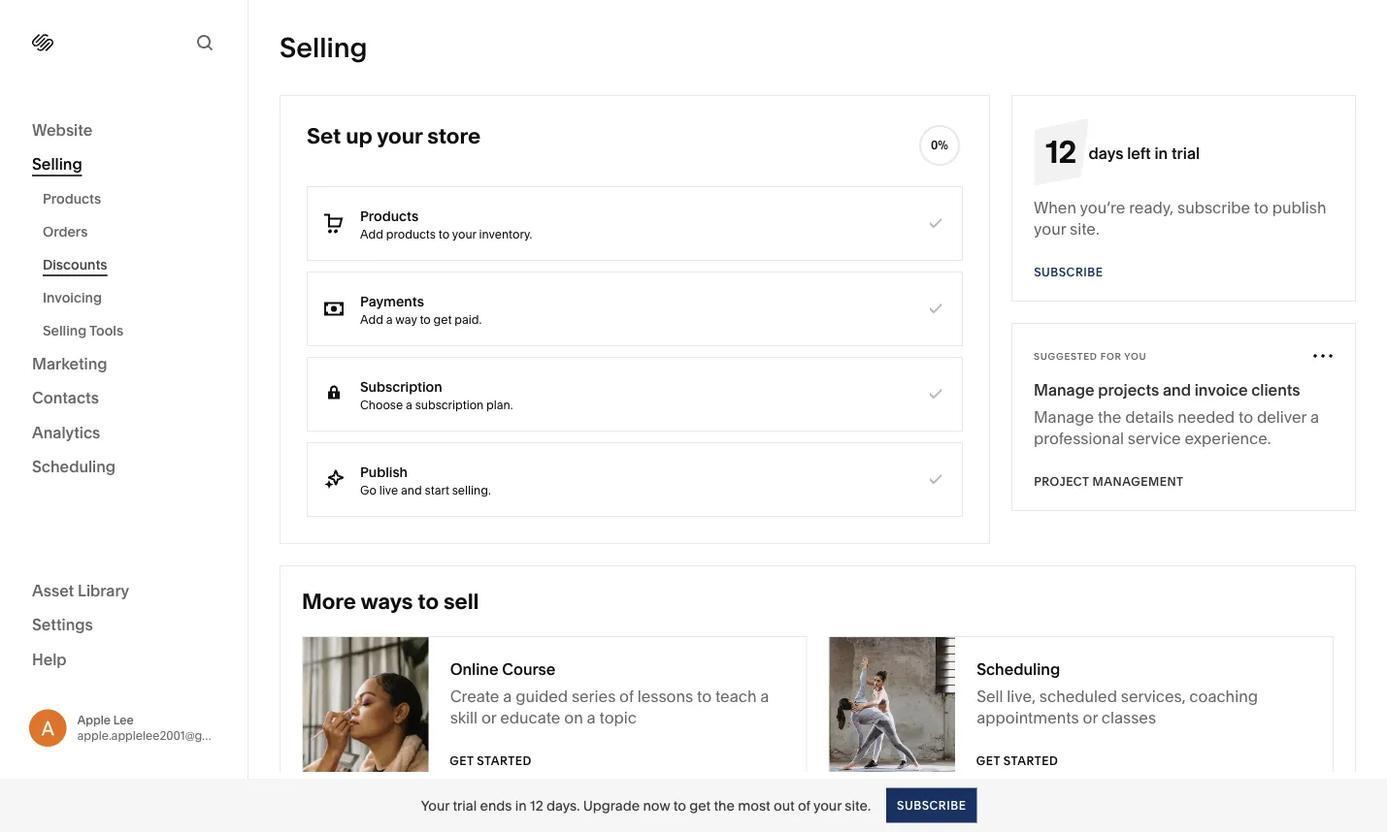 Task type: vqa. For each thing, say whether or not it's contained in the screenshot.
AND
yes



Task type: locate. For each thing, give the bounding box(es) containing it.
1 add from the top
[[360, 227, 383, 241]]

1 vertical spatial 12
[[530, 798, 543, 815]]

0 vertical spatial and
[[1163, 381, 1191, 400]]

ends
[[480, 798, 512, 815]]

1 vertical spatial manage
[[1034, 408, 1094, 427]]

manage up professional
[[1034, 408, 1094, 427]]

lessons
[[638, 687, 693, 706]]

get started
[[450, 755, 532, 769], [977, 755, 1059, 769]]

you
[[1125, 351, 1147, 363]]

1 get started from the left
[[450, 755, 532, 769]]

1 horizontal spatial products
[[360, 208, 419, 224]]

ready,
[[1129, 198, 1174, 217]]

products link
[[43, 183, 226, 216]]

0 vertical spatial site.
[[1070, 219, 1100, 238]]

of right out
[[798, 798, 811, 815]]

1 horizontal spatial the
[[1098, 408, 1122, 427]]

publish
[[1273, 198, 1327, 217]]

way
[[395, 313, 417, 327]]

scheduling down analytics
[[32, 458, 116, 477]]

0 vertical spatial subscribe button
[[1034, 255, 1103, 290]]

1 get from the left
[[450, 755, 474, 769]]

add
[[360, 227, 383, 241], [360, 313, 383, 327]]

12 left the days
[[1046, 133, 1077, 170]]

started down appointments
[[1004, 755, 1059, 769]]

and
[[1163, 381, 1191, 400], [401, 483, 422, 498]]

get left paid.
[[434, 313, 452, 327]]

add down payments
[[360, 313, 383, 327]]

get
[[434, 313, 452, 327], [690, 798, 711, 815]]

0 horizontal spatial of
[[620, 687, 634, 706]]

or
[[481, 709, 496, 728], [1083, 709, 1098, 728]]

of inside online course create a guided series of lessons to teach a skill or educate on a topic
[[620, 687, 634, 706]]

and up details
[[1163, 381, 1191, 400]]

add left products
[[360, 227, 383, 241]]

2 or from the left
[[1083, 709, 1098, 728]]

1 started from the left
[[477, 755, 532, 769]]

ways
[[361, 589, 413, 615]]

selling down website
[[32, 155, 82, 174]]

your
[[421, 798, 450, 815]]

lee
[[113, 714, 134, 728]]

scheduling for scheduling sell live, scheduled services, coaching appointments or classes
[[977, 660, 1060, 679]]

products for products add products to your inventory.
[[360, 208, 419, 224]]

1 horizontal spatial get
[[690, 798, 711, 815]]

in
[[1155, 144, 1168, 163], [515, 798, 527, 815]]

get right now
[[690, 798, 711, 815]]

1 vertical spatial and
[[401, 483, 422, 498]]

1 horizontal spatial subscribe button
[[1034, 255, 1103, 290]]

scheduling inside scheduling sell live, scheduled services, coaching appointments or classes
[[977, 660, 1060, 679]]

days left in trial
[[1089, 144, 1200, 163]]

1 vertical spatial subscribe
[[897, 799, 966, 813]]

discounts link
[[43, 249, 226, 282]]

discounts
[[43, 257, 107, 273]]

1 horizontal spatial get
[[977, 755, 1001, 769]]

details
[[1125, 408, 1174, 427]]

trial right the your at the left of page
[[453, 798, 477, 815]]

add inside products add products to your inventory.
[[360, 227, 383, 241]]

a inside subscription choose a subscription plan.
[[406, 398, 412, 412]]

a down the subscription at top
[[406, 398, 412, 412]]

publish
[[360, 464, 408, 481]]

0 horizontal spatial get started button
[[450, 745, 532, 780]]

site. right out
[[845, 798, 871, 815]]

get started button down appointments
[[977, 745, 1059, 780]]

scheduling
[[32, 458, 116, 477], [977, 660, 1060, 679]]

deliver
[[1257, 408, 1307, 427]]

started up ends
[[477, 755, 532, 769]]

selling up set in the left of the page
[[280, 31, 367, 64]]

0 horizontal spatial subscribe
[[897, 799, 966, 813]]

trial right left
[[1172, 144, 1200, 163]]

0 vertical spatial 12
[[1046, 133, 1077, 170]]

1 horizontal spatial site.
[[1070, 219, 1100, 238]]

coaching
[[1190, 687, 1258, 706]]

subscribe button
[[1034, 255, 1103, 290], [886, 789, 977, 824]]

start
[[425, 483, 449, 498]]

products inside products add products to your inventory.
[[360, 208, 419, 224]]

to left teach
[[697, 687, 712, 706]]

a right deliver
[[1311, 408, 1319, 427]]

invoice
[[1195, 381, 1248, 400]]

scheduled
[[1040, 687, 1117, 706]]

more
[[302, 589, 356, 615]]

get inside payments add a way to get paid.
[[434, 313, 452, 327]]

your down 'when'
[[1034, 219, 1066, 238]]

to right products
[[439, 227, 450, 241]]

selling tools
[[43, 323, 123, 339]]

topic
[[599, 709, 637, 728]]

0 vertical spatial selling
[[280, 31, 367, 64]]

the left most
[[714, 798, 735, 815]]

0 horizontal spatial and
[[401, 483, 422, 498]]

0 horizontal spatial get
[[434, 313, 452, 327]]

2 add from the top
[[360, 313, 383, 327]]

products up orders
[[43, 191, 101, 207]]

selling link
[[32, 154, 216, 177]]

0 horizontal spatial the
[[714, 798, 735, 815]]

a inside manage projects and invoice clients manage the details needed to deliver a professional service experience.
[[1311, 408, 1319, 427]]

0 vertical spatial products
[[43, 191, 101, 207]]

1 vertical spatial scheduling
[[977, 660, 1060, 679]]

1 horizontal spatial started
[[1004, 755, 1059, 769]]

0 horizontal spatial products
[[43, 191, 101, 207]]

to inside payments add a way to get paid.
[[420, 313, 431, 327]]

get started button for scheduling sell live, scheduled services, coaching appointments or classes
[[977, 745, 1059, 780]]

site. inside when you're ready, subscribe to publish your site.
[[1070, 219, 1100, 238]]

contacts link
[[32, 388, 216, 411]]

1 horizontal spatial subscribe
[[1034, 266, 1103, 280]]

1 horizontal spatial in
[[1155, 144, 1168, 163]]

a left way on the left top of page
[[386, 313, 393, 327]]

invoicing link
[[43, 282, 226, 315]]

1 vertical spatial site.
[[845, 798, 871, 815]]

products add products to your inventory.
[[360, 208, 532, 241]]

subscribe
[[1034, 266, 1103, 280], [897, 799, 966, 813]]

or right skill
[[481, 709, 496, 728]]

out
[[774, 798, 795, 815]]

products up products
[[360, 208, 419, 224]]

get started button for online course create a guided series of lessons to teach a skill or educate on a topic
[[450, 745, 532, 780]]

get started up ends
[[450, 755, 532, 769]]

products
[[43, 191, 101, 207], [360, 208, 419, 224]]

classes
[[1102, 709, 1156, 728]]

0 vertical spatial in
[[1155, 144, 1168, 163]]

your
[[377, 123, 423, 149], [1034, 219, 1066, 238], [452, 227, 476, 241], [814, 798, 842, 815]]

to up 'experience.'
[[1239, 408, 1253, 427]]

suggested
[[1034, 351, 1098, 363]]

2 get started button from the left
[[977, 745, 1059, 780]]

skill
[[450, 709, 478, 728]]

in right left
[[1155, 144, 1168, 163]]

add for products
[[360, 227, 383, 241]]

create
[[450, 687, 499, 706]]

analytics
[[32, 423, 100, 442]]

experience.
[[1185, 429, 1271, 448]]

0 horizontal spatial get started
[[450, 755, 532, 769]]

appointments
[[977, 709, 1079, 728]]

selling
[[280, 31, 367, 64], [32, 155, 82, 174], [43, 323, 87, 339]]

get started down appointments
[[977, 755, 1059, 769]]

scheduling sell live, scheduled services, coaching appointments or classes
[[977, 660, 1258, 728]]

get started button
[[450, 745, 532, 780], [977, 745, 1059, 780]]

add inside payments add a way to get paid.
[[360, 313, 383, 327]]

1 horizontal spatial or
[[1083, 709, 1098, 728]]

0%
[[931, 138, 949, 152]]

2 get from the left
[[977, 755, 1001, 769]]

to right now
[[673, 798, 686, 815]]

orders link
[[43, 216, 226, 249]]

the
[[1098, 408, 1122, 427], [714, 798, 735, 815]]

scheduling for scheduling
[[32, 458, 116, 477]]

your left inventory.
[[452, 227, 476, 241]]

1 vertical spatial in
[[515, 798, 527, 815]]

selling up marketing
[[43, 323, 87, 339]]

tools
[[89, 323, 123, 339]]

1 vertical spatial products
[[360, 208, 419, 224]]

0 vertical spatial subscribe
[[1034, 266, 1103, 280]]

1 vertical spatial add
[[360, 313, 383, 327]]

project management button
[[1034, 465, 1184, 500]]

scheduling up live,
[[977, 660, 1060, 679]]

1 vertical spatial get
[[690, 798, 711, 815]]

payments
[[360, 293, 424, 310]]

or down the scheduled
[[1083, 709, 1098, 728]]

get down appointments
[[977, 755, 1001, 769]]

your right up
[[377, 123, 423, 149]]

0 vertical spatial add
[[360, 227, 383, 241]]

0 vertical spatial manage
[[1034, 381, 1095, 400]]

manage down "suggested"
[[1034, 381, 1095, 400]]

to right way on the left top of page
[[420, 313, 431, 327]]

and inside 'publish go live and start selling.'
[[401, 483, 422, 498]]

2 get started from the left
[[977, 755, 1059, 769]]

get started button up ends
[[450, 745, 532, 780]]

1 get started button from the left
[[450, 745, 532, 780]]

1 vertical spatial of
[[798, 798, 811, 815]]

site. down you're
[[1070, 219, 1100, 238]]

in right ends
[[515, 798, 527, 815]]

asset
[[32, 582, 74, 600]]

0 horizontal spatial scheduling
[[32, 458, 116, 477]]

0 horizontal spatial or
[[481, 709, 496, 728]]

started
[[477, 755, 532, 769], [1004, 755, 1059, 769]]

1 horizontal spatial get started button
[[977, 745, 1059, 780]]

invoicing
[[43, 290, 102, 306]]

0 vertical spatial scheduling
[[32, 458, 116, 477]]

service
[[1128, 429, 1181, 448]]

1 horizontal spatial of
[[798, 798, 811, 815]]

1 horizontal spatial and
[[1163, 381, 1191, 400]]

to inside when you're ready, subscribe to publish your site.
[[1254, 198, 1269, 217]]

0 vertical spatial get
[[434, 313, 452, 327]]

1 horizontal spatial get started
[[977, 755, 1059, 769]]

of up topic
[[620, 687, 634, 706]]

the down projects
[[1098, 408, 1122, 427]]

0 vertical spatial trial
[[1172, 144, 1200, 163]]

1 horizontal spatial scheduling
[[977, 660, 1060, 679]]

a inside payments add a way to get paid.
[[386, 313, 393, 327]]

when
[[1034, 198, 1077, 217]]

0 horizontal spatial 12
[[530, 798, 543, 815]]

to left publish
[[1254, 198, 1269, 217]]

12 left days.
[[530, 798, 543, 815]]

0 vertical spatial of
[[620, 687, 634, 706]]

plan.
[[487, 398, 513, 412]]

2 started from the left
[[1004, 755, 1059, 769]]

0 horizontal spatial started
[[477, 755, 532, 769]]

projects
[[1098, 381, 1159, 400]]

0 horizontal spatial get
[[450, 755, 474, 769]]

your trial ends in 12 days. upgrade now to get the most out of your site.
[[421, 798, 871, 815]]

1 horizontal spatial 12
[[1046, 133, 1077, 170]]

started for create
[[477, 755, 532, 769]]

1 or from the left
[[481, 709, 496, 728]]

1 vertical spatial trial
[[453, 798, 477, 815]]

add for payments
[[360, 313, 383, 327]]

get
[[450, 755, 474, 769], [977, 755, 1001, 769]]

get down skill
[[450, 755, 474, 769]]

to inside products add products to your inventory.
[[439, 227, 450, 241]]

12
[[1046, 133, 1077, 170], [530, 798, 543, 815]]

0 vertical spatial the
[[1098, 408, 1122, 427]]

selling tools link
[[43, 315, 226, 348]]

1 vertical spatial subscribe button
[[886, 789, 977, 824]]

and right live
[[401, 483, 422, 498]]



Task type: describe. For each thing, give the bounding box(es) containing it.
payments add a way to get paid.
[[360, 293, 482, 327]]

2 manage from the top
[[1034, 408, 1094, 427]]

asset library link
[[32, 581, 216, 603]]

sell
[[444, 589, 479, 615]]

marketing
[[32, 354, 107, 373]]

analytics link
[[32, 422, 216, 445]]

a right teach
[[760, 687, 769, 706]]

to left sell
[[418, 589, 439, 615]]

you're
[[1080, 198, 1125, 217]]

selling.
[[452, 483, 491, 498]]

online
[[450, 660, 499, 679]]

set up your store
[[307, 123, 481, 149]]

teach
[[715, 687, 757, 706]]

on
[[564, 709, 583, 728]]

sell
[[977, 687, 1003, 706]]

and inside manage projects and invoice clients manage the details needed to deliver a professional service experience.
[[1163, 381, 1191, 400]]

publish go live and start selling.
[[360, 464, 491, 498]]

to inside manage projects and invoice clients manage the details needed to deliver a professional service experience.
[[1239, 408, 1253, 427]]

apple.applelee2001@gmail.com
[[77, 729, 253, 743]]

settings
[[32, 616, 93, 635]]

days
[[1089, 144, 1124, 163]]

marketing link
[[32, 353, 216, 376]]

your inside when you're ready, subscribe to publish your site.
[[1034, 219, 1066, 238]]

1 vertical spatial selling
[[32, 155, 82, 174]]

website
[[32, 120, 93, 139]]

help link
[[32, 650, 67, 671]]

get started for online course create a guided series of lessons to teach a skill or educate on a topic
[[450, 755, 532, 769]]

the inside manage projects and invoice clients manage the details needed to deliver a professional service experience.
[[1098, 408, 1122, 427]]

subscription choose a subscription plan.
[[360, 379, 513, 412]]

series
[[572, 687, 616, 706]]

go
[[360, 483, 377, 498]]

guided
[[516, 687, 568, 706]]

asset library
[[32, 582, 129, 600]]

for
[[1101, 351, 1122, 363]]

educate
[[500, 709, 561, 728]]

products for products
[[43, 191, 101, 207]]

scheduling link
[[32, 457, 216, 480]]

more ways to sell
[[302, 589, 479, 615]]

project management
[[1034, 475, 1184, 489]]

project
[[1034, 475, 1089, 489]]

paid.
[[455, 313, 482, 327]]

your inside products add products to your inventory.
[[452, 227, 476, 241]]

get for create a guided series of lessons to teach a skill or educate on a topic
[[450, 755, 474, 769]]

choose
[[360, 398, 403, 412]]

apple
[[77, 714, 111, 728]]

a right on
[[587, 709, 596, 728]]

most
[[738, 798, 771, 815]]

0 horizontal spatial subscribe button
[[886, 789, 977, 824]]

0 horizontal spatial trial
[[453, 798, 477, 815]]

clients
[[1252, 381, 1301, 400]]

a up the educate
[[503, 687, 512, 706]]

live,
[[1007, 687, 1036, 706]]

live
[[379, 483, 398, 498]]

suggested for you
[[1034, 351, 1147, 363]]

started for live,
[[1004, 755, 1059, 769]]

manage projects and invoice clients manage the details needed to deliver a professional service experience.
[[1034, 381, 1319, 448]]

subscription
[[360, 379, 442, 395]]

0 horizontal spatial in
[[515, 798, 527, 815]]

or inside online course create a guided series of lessons to teach a skill or educate on a topic
[[481, 709, 496, 728]]

needed
[[1178, 408, 1235, 427]]

your right out
[[814, 798, 842, 815]]

subscribe
[[1178, 198, 1250, 217]]

now
[[643, 798, 670, 815]]

to inside online course create a guided series of lessons to teach a skill or educate on a topic
[[697, 687, 712, 706]]

contacts
[[32, 389, 99, 408]]

apple lee apple.applelee2001@gmail.com
[[77, 714, 253, 743]]

online course create a guided series of lessons to teach a skill or educate on a topic
[[450, 660, 769, 728]]

days.
[[547, 798, 580, 815]]

get started for scheduling sell live, scheduled services, coaching appointments or classes
[[977, 755, 1059, 769]]

subscription
[[415, 398, 484, 412]]

or inside scheduling sell live, scheduled services, coaching appointments or classes
[[1083, 709, 1098, 728]]

services,
[[1121, 687, 1186, 706]]

1 horizontal spatial trial
[[1172, 144, 1200, 163]]

orders
[[43, 224, 88, 240]]

1 manage from the top
[[1034, 381, 1095, 400]]

course
[[502, 660, 556, 679]]

products
[[386, 227, 436, 241]]

upgrade
[[583, 798, 640, 815]]

settings link
[[32, 615, 216, 638]]

library
[[78, 582, 129, 600]]

0 horizontal spatial site.
[[845, 798, 871, 815]]

management
[[1093, 475, 1184, 489]]

professional
[[1034, 429, 1124, 448]]

help
[[32, 650, 67, 669]]

store
[[427, 123, 481, 149]]

left
[[1127, 144, 1151, 163]]

when you're ready, subscribe to publish your site.
[[1034, 198, 1327, 238]]

get for sell live, scheduled services, coaching appointments or classes
[[977, 755, 1001, 769]]

website link
[[32, 119, 216, 142]]

1 vertical spatial the
[[714, 798, 735, 815]]

subscribe inside button
[[897, 799, 966, 813]]

2 vertical spatial selling
[[43, 323, 87, 339]]



